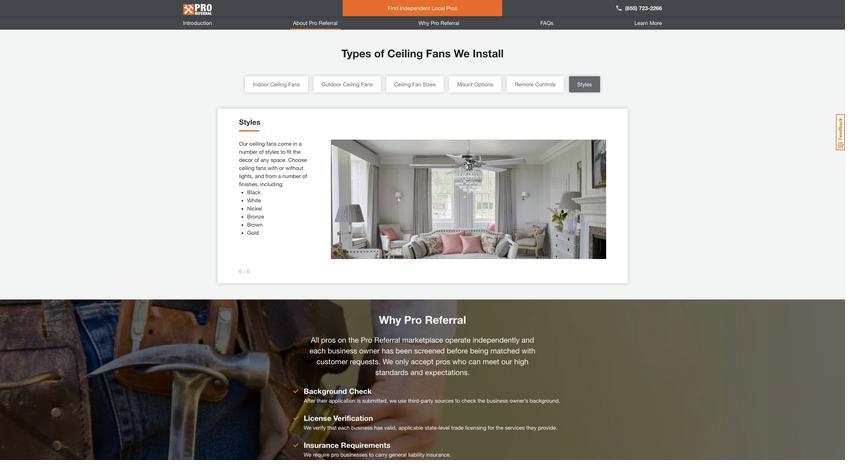 Task type: locate. For each thing, give the bounding box(es) containing it.
fans
[[426, 47, 451, 60], [288, 81, 300, 87], [361, 81, 373, 87]]

their
[[317, 398, 328, 404]]

2 horizontal spatial to
[[455, 398, 460, 404]]

we up standards
[[383, 357, 393, 366]]

6
[[239, 268, 242, 274], [247, 268, 250, 274]]

indoor
[[253, 81, 269, 87]]

6 left the '/'
[[239, 268, 242, 274]]

0 vertical spatial to
[[281, 149, 286, 155]]

the inside license verification we verify that each business has valid, applicable state-level trade licensing for the services they provide.
[[496, 425, 504, 431]]

before
[[447, 347, 468, 355]]

and left from
[[255, 173, 264, 179]]

each right 'that'
[[338, 425, 350, 431]]

0 horizontal spatial fans
[[288, 81, 300, 87]]

we left require
[[304, 452, 312, 458]]

why pro referral
[[419, 20, 460, 26], [379, 314, 466, 326]]

0 horizontal spatial why
[[379, 314, 401, 326]]

0 horizontal spatial pros
[[321, 336, 336, 345]]

0 vertical spatial why
[[419, 20, 429, 26]]

remote controls
[[515, 81, 556, 87]]

the right fit at the left of page
[[293, 149, 301, 155]]

that
[[327, 425, 337, 431]]

to inside our ceiling fans come in a number of styles to fit the decor of any space. choose ceiling fans with or without lights, and from a number of finishes, including: black white nickel bronze brown gold
[[281, 149, 286, 155]]

of left any
[[255, 157, 259, 163]]

1 vertical spatial pros
[[436, 357, 451, 366]]

1 horizontal spatial styles
[[577, 81, 592, 87]]

use
[[398, 398, 407, 404]]

0 horizontal spatial to
[[281, 149, 286, 155]]

ceiling right the outdoor
[[343, 81, 360, 87]]

0 horizontal spatial and
[[255, 173, 264, 179]]

referral down pros
[[441, 20, 460, 26]]

0 vertical spatial ceiling
[[250, 140, 265, 147]]

business
[[328, 347, 357, 355], [487, 398, 508, 404], [351, 425, 373, 431]]

has left been
[[382, 347, 394, 355]]

marketplace
[[402, 336, 443, 345]]

styles
[[265, 149, 279, 155]]

business down on
[[328, 347, 357, 355]]

been
[[396, 347, 412, 355]]

ceiling right indoor
[[270, 81, 287, 87]]

business down verification
[[351, 425, 373, 431]]

to
[[281, 149, 286, 155], [455, 398, 460, 404], [369, 452, 374, 458]]

1 vertical spatial has
[[374, 425, 383, 431]]

1 vertical spatial ceiling
[[239, 165, 255, 171]]

the inside 'background check after their application is submitted, we use third-party sources to check the business owner's background.'
[[478, 398, 485, 404]]

insurance
[[304, 441, 339, 450]]

and up the high
[[522, 336, 534, 345]]

business left owner's
[[487, 398, 508, 404]]

number up decor
[[239, 149, 258, 155]]

check
[[462, 398, 476, 404]]

we
[[454, 47, 470, 60], [383, 357, 393, 366], [304, 425, 312, 431], [304, 452, 312, 458]]

1 vertical spatial business
[[487, 398, 508, 404]]

1 6 from the left
[[239, 268, 242, 274]]

0 vertical spatial pros
[[321, 336, 336, 345]]

6 right the '/'
[[247, 268, 250, 274]]

(855) 723-2266
[[625, 5, 662, 11]]

the right check
[[478, 398, 485, 404]]

a right in
[[299, 140, 302, 147]]

1 horizontal spatial a
[[299, 140, 302, 147]]

0 vertical spatial why pro referral
[[419, 20, 460, 26]]

0 vertical spatial business
[[328, 347, 357, 355]]

install
[[473, 47, 504, 60]]

the right for
[[496, 425, 504, 431]]

meet
[[483, 357, 500, 366]]

1 horizontal spatial to
[[369, 452, 374, 458]]

0 vertical spatial each
[[310, 347, 326, 355]]

of down without at the top left of the page
[[303, 173, 307, 179]]

number down without at the top left of the page
[[283, 173, 301, 179]]

0 horizontal spatial 6
[[239, 268, 242, 274]]

fit
[[287, 149, 292, 155]]

each
[[310, 347, 326, 355], [338, 425, 350, 431]]

2 vertical spatial to
[[369, 452, 374, 458]]

space.
[[271, 157, 287, 163]]

more
[[650, 20, 662, 26]]

valid,
[[384, 425, 397, 431]]

fans inside outdoor ceiling fans button
[[361, 81, 373, 87]]

has left valid, on the bottom left of the page
[[374, 425, 383, 431]]

(855) 723-2266 link
[[616, 4, 662, 12]]

0 vertical spatial a
[[299, 140, 302, 147]]

1 horizontal spatial pros
[[436, 357, 451, 366]]

provide.
[[538, 425, 558, 431]]

pro down local
[[431, 20, 439, 26]]

fans up sizes
[[426, 47, 451, 60]]

in
[[293, 140, 297, 147]]

feedback link image
[[836, 114, 845, 151]]

0 horizontal spatial a
[[278, 173, 281, 179]]

we inside all pros on the pro referral marketplace operate independently and each business owner has been screened before being matched with customer requests. we only accept pros who can meet our high standards and expectations.
[[383, 357, 393, 366]]

for
[[488, 425, 495, 431]]

a
[[299, 140, 302, 147], [278, 173, 281, 179]]

2 vertical spatial and
[[411, 368, 423, 377]]

1 vertical spatial number
[[283, 173, 301, 179]]

has
[[382, 347, 394, 355], [374, 425, 383, 431]]

verification
[[334, 414, 373, 423]]

expectations.
[[425, 368, 470, 377]]

to left check
[[455, 398, 460, 404]]

business inside license verification we verify that each business has valid, applicable state-level trade licensing for the services they provide.
[[351, 425, 373, 431]]

1 horizontal spatial and
[[411, 368, 423, 377]]

mount
[[457, 81, 473, 87]]

find independent local pros
[[388, 5, 457, 11]]

background
[[304, 387, 347, 396]]

has inside all pros on the pro referral marketplace operate independently and each business owner has been screened before being matched with customer requests. we only accept pros who can meet our high standards and expectations.
[[382, 347, 394, 355]]

0 vertical spatial styles
[[577, 81, 592, 87]]

ceiling
[[250, 140, 265, 147], [239, 165, 255, 171]]

/
[[244, 268, 245, 274]]

referral up operate
[[425, 314, 466, 326]]

each down all
[[310, 347, 326, 355]]

fans right indoor
[[288, 81, 300, 87]]

choose
[[288, 157, 307, 163]]

decor
[[239, 157, 253, 163]]

of right 'types'
[[374, 47, 385, 60]]

fans down 'types'
[[361, 81, 373, 87]]

and
[[255, 173, 264, 179], [522, 336, 534, 345], [411, 368, 423, 377]]

ceiling left the fan
[[394, 81, 411, 87]]

with
[[268, 165, 278, 171], [522, 347, 536, 355]]

accept
[[411, 357, 434, 366]]

with inside all pros on the pro referral marketplace operate independently and each business owner has been screened before being matched with customer requests. we only accept pros who can meet our high standards and expectations.
[[522, 347, 536, 355]]

referral
[[319, 20, 338, 26], [441, 20, 460, 26], [425, 314, 466, 326], [374, 336, 400, 345]]

pro
[[309, 20, 317, 26], [431, 20, 439, 26], [404, 314, 422, 326], [361, 336, 372, 345]]

each inside all pros on the pro referral marketplace operate independently and each business owner has been screened before being matched with customer requests. we only accept pros who can meet our high standards and expectations.
[[310, 347, 326, 355]]

pros up expectations.
[[436, 357, 451, 366]]

the inside all pros on the pro referral marketplace operate independently and each business owner has been screened before being matched with customer requests. we only accept pros who can meet our high standards and expectations.
[[348, 336, 359, 345]]

types of ceiling fans we install
[[342, 47, 504, 60]]

all pros on the pro referral marketplace operate independently and each business owner has been screened before being matched with customer requests. we only accept pros who can meet our high standards and expectations.
[[310, 336, 536, 377]]

with up from
[[268, 165, 278, 171]]

with inside our ceiling fans come in a number of styles to fit the decor of any space. choose ceiling fans with or without lights, and from a number of finishes, including: black white nickel bronze brown gold
[[268, 165, 278, 171]]

referral inside all pros on the pro referral marketplace operate independently and each business owner has been screened before being matched with customer requests. we only accept pros who can meet our high standards and expectations.
[[374, 336, 400, 345]]

we left 'verify'
[[304, 425, 312, 431]]

verify
[[313, 425, 326, 431]]

0 vertical spatial has
[[382, 347, 394, 355]]

insurance.
[[426, 452, 451, 458]]

background.
[[530, 398, 560, 404]]

pros right all
[[321, 336, 336, 345]]

find
[[388, 5, 398, 11]]

fans up styles
[[267, 140, 277, 147]]

party
[[421, 398, 433, 404]]

has inside license verification we verify that each business has valid, applicable state-level trade licensing for the services they provide.
[[374, 425, 383, 431]]

and inside our ceiling fans come in a number of styles to fit the decor of any space. choose ceiling fans with or without lights, and from a number of finishes, including: black white nickel bronze brown gold
[[255, 173, 264, 179]]

they
[[526, 425, 537, 431]]

fans inside indoor ceiling fans button
[[288, 81, 300, 87]]

requirements
[[341, 441, 391, 450]]

1 vertical spatial and
[[522, 336, 534, 345]]

1 horizontal spatial with
[[522, 347, 536, 355]]

with for fans
[[268, 165, 278, 171]]

only
[[395, 357, 409, 366]]

1 vertical spatial each
[[338, 425, 350, 431]]

and down accept
[[411, 368, 423, 377]]

any
[[261, 157, 269, 163]]

ceiling right our
[[250, 140, 265, 147]]

remote controls button
[[507, 76, 564, 92]]

the
[[293, 149, 301, 155], [348, 336, 359, 345], [478, 398, 485, 404], [496, 425, 504, 431]]

a down or
[[278, 173, 281, 179]]

without
[[286, 165, 304, 171]]

the right on
[[348, 336, 359, 345]]

why pro referral up marketplace
[[379, 314, 466, 326]]

finishes,
[[239, 181, 259, 187]]

0 vertical spatial with
[[268, 165, 278, 171]]

high
[[515, 357, 529, 366]]

ceiling fan sizes
[[394, 81, 436, 87]]

faqs
[[541, 20, 554, 26]]

1 horizontal spatial each
[[338, 425, 350, 431]]

1 vertical spatial why pro referral
[[379, 314, 466, 326]]

outdoor ceiling fans button
[[314, 76, 381, 92]]

0 horizontal spatial each
[[310, 347, 326, 355]]

pros
[[321, 336, 336, 345], [436, 357, 451, 366]]

0 horizontal spatial with
[[268, 165, 278, 171]]

we inside insurance requirements we require pro businesses to carry general liability insurance.
[[304, 452, 312, 458]]

2266
[[650, 5, 662, 11]]

independently
[[473, 336, 520, 345]]

trade
[[451, 425, 464, 431]]

ceiling up the lights,
[[239, 165, 255, 171]]

to left 'carry'
[[369, 452, 374, 458]]

1 vertical spatial with
[[522, 347, 536, 355]]

styles inside button
[[577, 81, 592, 87]]

remote
[[515, 81, 534, 87]]

to left fit at the left of page
[[281, 149, 286, 155]]

referral up been
[[374, 336, 400, 345]]

0 horizontal spatial number
[[239, 149, 258, 155]]

0 vertical spatial and
[[255, 173, 264, 179]]

ceiling
[[388, 47, 423, 60], [270, 81, 287, 87], [343, 81, 360, 87], [394, 81, 411, 87]]

owner
[[359, 347, 380, 355]]

(855)
[[625, 5, 638, 11]]

1 horizontal spatial fans
[[361, 81, 373, 87]]

we
[[390, 398, 397, 404]]

0 vertical spatial fans
[[267, 140, 277, 147]]

2 vertical spatial business
[[351, 425, 373, 431]]

state-
[[425, 425, 439, 431]]

with up the high
[[522, 347, 536, 355]]

1 vertical spatial to
[[455, 398, 460, 404]]

why pro referral down local
[[419, 20, 460, 26]]

pro up the owner
[[361, 336, 372, 345]]

nickel
[[247, 205, 262, 212]]

to inside 'background check after their application is submitted, we use third-party sources to check the business owner's background.'
[[455, 398, 460, 404]]

1 horizontal spatial 6
[[247, 268, 250, 274]]

about pro referral
[[293, 20, 338, 26]]

1 vertical spatial styles
[[239, 118, 261, 127]]

fans down any
[[256, 165, 266, 171]]

after
[[304, 398, 315, 404]]



Task type: vqa. For each thing, say whether or not it's contained in the screenshot.
stock in the Pickup Nearby Limited stock at Baton Rouge
no



Task type: describe. For each thing, give the bounding box(es) containing it.
we left install
[[454, 47, 470, 60]]

1 horizontal spatial number
[[283, 173, 301, 179]]

check
[[349, 387, 372, 396]]

from
[[266, 173, 277, 179]]

ceiling inside button
[[343, 81, 360, 87]]

find independent local pros button
[[343, 0, 503, 16]]

fan
[[412, 81, 421, 87]]

license
[[304, 414, 331, 423]]

services
[[505, 425, 525, 431]]

of up any
[[259, 149, 264, 155]]

who
[[453, 357, 467, 366]]

pro
[[331, 452, 339, 458]]

black
[[247, 189, 261, 195]]

local
[[432, 5, 445, 11]]

all
[[311, 336, 319, 345]]

ceiling fan sizes button
[[386, 76, 444, 92]]

submitted,
[[362, 398, 388, 404]]

being
[[470, 347, 489, 355]]

business inside 'background check after their application is submitted, we use third-party sources to check the business owner's background.'
[[487, 398, 508, 404]]

luxe, stylish sitting room with pink and grey accents and a chandelier style ceiling fan over head image
[[331, 140, 606, 259]]

introduction
[[183, 20, 212, 26]]

fans for outdoor ceiling fans
[[361, 81, 373, 87]]

pro up marketplace
[[404, 314, 422, 326]]

0 vertical spatial number
[[239, 149, 258, 155]]

2 horizontal spatial fans
[[426, 47, 451, 60]]

pro right about
[[309, 20, 317, 26]]

require
[[313, 452, 330, 458]]

each inside license verification we verify that each business has valid, applicable state-level trade licensing for the services they provide.
[[338, 425, 350, 431]]

1 vertical spatial why
[[379, 314, 401, 326]]

2 horizontal spatial and
[[522, 336, 534, 345]]

1 vertical spatial fans
[[256, 165, 266, 171]]

can
[[469, 357, 481, 366]]

mount options
[[457, 81, 493, 87]]

third-
[[408, 398, 421, 404]]

1 horizontal spatial why
[[419, 20, 429, 26]]

with for matched
[[522, 347, 536, 355]]

come
[[278, 140, 292, 147]]

or
[[279, 165, 284, 171]]

indoor ceiling fans button
[[245, 76, 308, 92]]

types
[[342, 47, 371, 60]]

pro referral logo image
[[183, 1, 212, 18]]

bronze
[[247, 213, 264, 220]]

fans for indoor ceiling fans
[[288, 81, 300, 87]]

general
[[389, 452, 407, 458]]

723-
[[639, 5, 650, 11]]

liability
[[408, 452, 425, 458]]

controls
[[535, 81, 556, 87]]

businesses
[[341, 452, 368, 458]]

on
[[338, 336, 346, 345]]

operate
[[445, 336, 471, 345]]

carry
[[375, 452, 388, 458]]

ceiling inside button
[[270, 81, 287, 87]]

ceiling inside button
[[394, 81, 411, 87]]

white
[[247, 197, 261, 204]]

pros
[[446, 5, 457, 11]]

requests.
[[350, 357, 381, 366]]

matched
[[491, 347, 520, 355]]

owner's
[[510, 398, 528, 404]]

our ceiling fans come in a number of styles to fit the decor of any space. choose ceiling fans with or without lights, and from a number of finishes, including: black white nickel bronze brown gold
[[239, 140, 307, 236]]

screened
[[414, 347, 445, 355]]

pro inside all pros on the pro referral marketplace operate independently and each business owner has been screened before being matched with customer requests. we only accept pros who can meet our high standards and expectations.
[[361, 336, 372, 345]]

to inside insurance requirements we require pro businesses to carry general liability insurance.
[[369, 452, 374, 458]]

independent
[[400, 5, 430, 11]]

2 6 from the left
[[247, 268, 250, 274]]

learn more
[[635, 20, 662, 26]]

our
[[239, 140, 248, 147]]

about
[[293, 20, 308, 26]]

styles button
[[569, 76, 600, 92]]

business inside all pros on the pro referral marketplace operate independently and each business owner has been screened before being matched with customer requests. we only accept pros who can meet our high standards and expectations.
[[328, 347, 357, 355]]

licensing
[[465, 425, 487, 431]]

our
[[502, 357, 512, 366]]

brown
[[247, 221, 263, 228]]

referral right about
[[319, 20, 338, 26]]

ceiling up ceiling fan sizes
[[388, 47, 423, 60]]

learn
[[635, 20, 648, 26]]

1 vertical spatial a
[[278, 173, 281, 179]]

sources
[[435, 398, 454, 404]]

level
[[439, 425, 450, 431]]

outdoor ceiling fans
[[322, 81, 373, 87]]

0 horizontal spatial styles
[[239, 118, 261, 127]]

license verification we verify that each business has valid, applicable state-level trade licensing for the services they provide.
[[304, 414, 558, 431]]

options
[[474, 81, 493, 87]]

outdoor
[[322, 81, 342, 87]]

we inside license verification we verify that each business has valid, applicable state-level trade licensing for the services they provide.
[[304, 425, 312, 431]]

insurance requirements we require pro businesses to carry general liability insurance.
[[304, 441, 451, 458]]

the inside our ceiling fans come in a number of styles to fit the decor of any space. choose ceiling fans with or without lights, and from a number of finishes, including: black white nickel bronze brown gold
[[293, 149, 301, 155]]

including:
[[260, 181, 284, 187]]

applicable
[[399, 425, 423, 431]]

6 / 6
[[239, 268, 250, 274]]

sizes
[[423, 81, 436, 87]]



